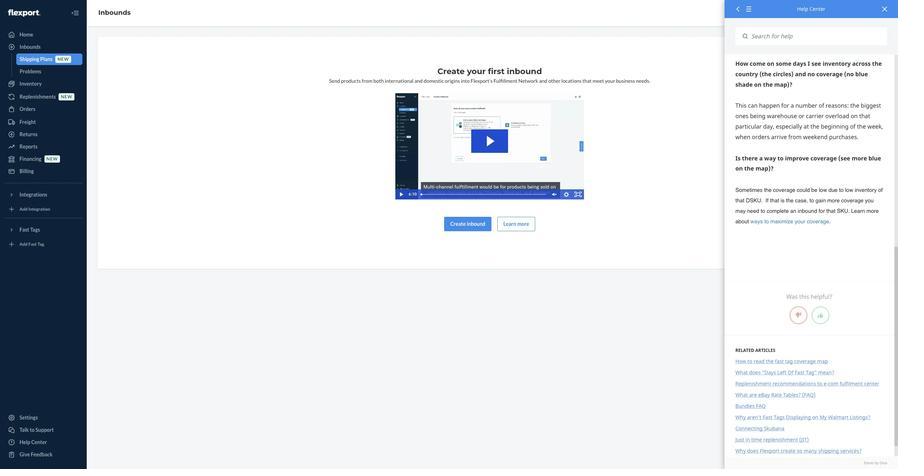 Task type: vqa. For each thing, say whether or not it's contained in the screenshot.
just
yes



Task type: locate. For each thing, give the bounding box(es) containing it.
2 vertical spatial to
[[30, 427, 35, 433]]

your up flexport's on the right top
[[467, 67, 486, 76]]

add fast tag
[[20, 242, 44, 247]]

0 horizontal spatial and
[[415, 78, 423, 84]]

map
[[818, 358, 829, 365]]

0 vertical spatial why
[[736, 414, 746, 421]]

0 vertical spatial inbounds link
[[98, 9, 131, 17]]

1 add from the top
[[20, 207, 28, 212]]

talk
[[20, 427, 29, 433]]

fulfillment
[[494, 78, 518, 84]]

add inside add integration link
[[20, 207, 28, 212]]

1 vertical spatial to
[[818, 381, 823, 387]]

help up give
[[20, 439, 30, 446]]

does up replenishment
[[750, 369, 761, 376]]

replenishments
[[20, 94, 56, 100]]

plans
[[40, 56, 53, 62]]

0 horizontal spatial help
[[20, 439, 30, 446]]

1 vertical spatial add
[[20, 242, 28, 247]]

create inbound
[[451, 221, 486, 227]]

1 vertical spatial help
[[20, 439, 30, 446]]

to right how
[[748, 358, 753, 365]]

1 vertical spatial tags
[[774, 414, 785, 421]]

1 vertical spatial center
[[31, 439, 47, 446]]

domestic
[[424, 78, 444, 84]]

why down just
[[736, 448, 746, 455]]

tags up skubana at the bottom
[[774, 414, 785, 421]]

1 horizontal spatial tags
[[774, 414, 785, 421]]

inbound
[[507, 67, 542, 76], [467, 221, 486, 227]]

flexport logo image
[[8, 9, 40, 17]]

0 vertical spatial inbound
[[507, 67, 542, 76]]

1 and from the left
[[415, 78, 423, 84]]

center down talk to support
[[31, 439, 47, 446]]

1 what from the top
[[736, 369, 748, 376]]

0 horizontal spatial center
[[31, 439, 47, 446]]

problems link
[[16, 66, 82, 77]]

financing
[[20, 156, 41, 162]]

create inside create your first inbound send products from both international and domestic origins into flexport's fulfillment network and other locations that meet your business needs.
[[438, 67, 465, 76]]

0 vertical spatial create
[[438, 67, 465, 76]]

0 vertical spatial new
[[58, 57, 69, 62]]

aren't
[[748, 414, 762, 421]]

fast inside dropdown button
[[20, 227, 29, 233]]

and
[[415, 78, 423, 84], [539, 78, 548, 84]]

2 add from the top
[[20, 242, 28, 247]]

new for financing
[[47, 156, 58, 162]]

2 vertical spatial new
[[47, 156, 58, 162]]

walmart
[[829, 414, 849, 421]]

0 vertical spatial add
[[20, 207, 28, 212]]

does for why
[[748, 448, 759, 455]]

1 horizontal spatial help center
[[798, 5, 826, 12]]

0 vertical spatial your
[[467, 67, 486, 76]]

what does "days left of fast tag" mean?
[[736, 369, 835, 376]]

inventory link
[[4, 78, 82, 90]]

create inside button
[[451, 221, 466, 227]]

bundles
[[736, 403, 755, 410]]

and left other
[[539, 78, 548, 84]]

your
[[467, 67, 486, 76], [605, 78, 616, 84]]

problems
[[20, 68, 41, 75]]

origins
[[445, 78, 460, 84]]

tags up add fast tag
[[30, 227, 40, 233]]

fast
[[20, 227, 29, 233], [28, 242, 37, 247], [795, 369, 805, 376], [763, 414, 773, 421]]

was
[[787, 293, 798, 301]]

0 horizontal spatial inbound
[[467, 221, 486, 227]]

articles
[[756, 348, 776, 354]]

new up orders link
[[61, 94, 72, 100]]

why for why aren't fast tags displaying on my walmart listings?
[[736, 414, 746, 421]]

related
[[736, 348, 755, 354]]

fast up add fast tag
[[20, 227, 29, 233]]

rate
[[772, 392, 782, 399]]

1 horizontal spatial inbounds
[[98, 9, 131, 17]]

read
[[754, 358, 765, 365]]

help center up search search box on the right of the page
[[798, 5, 826, 12]]

create inbound button
[[444, 217, 492, 231]]

1 vertical spatial new
[[61, 94, 72, 100]]

shipping
[[20, 56, 39, 62]]

to right talk
[[30, 427, 35, 433]]

create for inbound
[[451, 221, 466, 227]]

give
[[20, 452, 30, 458]]

1 vertical spatial what
[[736, 392, 748, 399]]

your right meet
[[605, 78, 616, 84]]

0 vertical spatial help
[[798, 5, 809, 12]]

that
[[583, 78, 592, 84]]

help center inside "link"
[[20, 439, 47, 446]]

learn more button
[[498, 217, 536, 231]]

my
[[820, 414, 827, 421]]

orders link
[[4, 103, 82, 115]]

what down how
[[736, 369, 748, 376]]

center inside "link"
[[31, 439, 47, 446]]

add
[[20, 207, 28, 212], [20, 242, 28, 247]]

just in time replenishment (jit)
[[736, 437, 809, 443]]

1 vertical spatial why
[[736, 448, 746, 455]]

0 vertical spatial to
[[748, 358, 753, 365]]

services?
[[841, 448, 862, 455]]

0 vertical spatial inbounds
[[98, 9, 131, 17]]

what left are
[[736, 392, 748, 399]]

0 horizontal spatial inbounds
[[20, 44, 41, 50]]

needs.
[[637, 78, 651, 84]]

tags inside dropdown button
[[30, 227, 40, 233]]

why for why does flexport create so many shipping services?
[[736, 448, 746, 455]]

left
[[778, 369, 787, 376]]

of
[[788, 369, 794, 376]]

1 horizontal spatial and
[[539, 78, 548, 84]]

reports link
[[4, 141, 82, 153]]

inbound left learn
[[467, 221, 486, 227]]

add left "integration"
[[20, 207, 28, 212]]

tag
[[786, 358, 793, 365]]

international
[[385, 78, 414, 84]]

recommendations
[[773, 381, 817, 387]]

fast up skubana at the bottom
[[763, 414, 773, 421]]

add inside add fast tag link
[[20, 242, 28, 247]]

1 horizontal spatial center
[[810, 5, 826, 12]]

1 vertical spatial help center
[[20, 439, 47, 446]]

time
[[752, 437, 763, 443]]

shipping plans
[[20, 56, 53, 62]]

0 horizontal spatial your
[[467, 67, 486, 76]]

inbound up network on the top
[[507, 67, 542, 76]]

new down reports link
[[47, 156, 58, 162]]

learn more
[[504, 221, 530, 227]]

help center
[[798, 5, 826, 12], [20, 439, 47, 446]]

center
[[810, 5, 826, 12], [31, 439, 47, 446]]

1 vertical spatial does
[[748, 448, 759, 455]]

returns
[[20, 131, 38, 137]]

0 horizontal spatial tags
[[30, 227, 40, 233]]

0 horizontal spatial inbounds link
[[4, 41, 82, 53]]

1 vertical spatial create
[[451, 221, 466, 227]]

1 vertical spatial inbounds
[[20, 44, 41, 50]]

0 horizontal spatial to
[[30, 427, 35, 433]]

products
[[341, 78, 361, 84]]

1 horizontal spatial your
[[605, 78, 616, 84]]

1 why from the top
[[736, 414, 746, 421]]

1 vertical spatial your
[[605, 78, 616, 84]]

2 horizontal spatial to
[[818, 381, 823, 387]]

2 what from the top
[[736, 392, 748, 399]]

add integration
[[20, 207, 50, 212]]

replenishment
[[736, 381, 772, 387]]

tags
[[30, 227, 40, 233], [774, 414, 785, 421]]

center up search search box on the right of the page
[[810, 5, 826, 12]]

0 vertical spatial does
[[750, 369, 761, 376]]

flexport
[[760, 448, 780, 455]]

help up search search box on the right of the page
[[798, 5, 809, 12]]

0 horizontal spatial help center
[[20, 439, 47, 446]]

why down bundles
[[736, 414, 746, 421]]

bundles faq
[[736, 403, 766, 410]]

and left domestic
[[415, 78, 423, 84]]

1 vertical spatial inbound
[[467, 221, 486, 227]]

settings link
[[4, 412, 82, 424]]

to inside button
[[30, 427, 35, 433]]

inbound inside button
[[467, 221, 486, 227]]

by
[[875, 461, 879, 466]]

1 horizontal spatial inbound
[[507, 67, 542, 76]]

just
[[736, 437, 745, 443]]

inbound inside create your first inbound send products from both international and domestic origins into flexport's fulfillment network and other locations that meet your business needs.
[[507, 67, 542, 76]]

inbounds link
[[98, 9, 131, 17], [4, 41, 82, 53]]

to left e- in the right of the page
[[818, 381, 823, 387]]

1 vertical spatial inbounds link
[[4, 41, 82, 53]]

tag
[[38, 242, 44, 247]]

0 vertical spatial what
[[736, 369, 748, 376]]

1 horizontal spatial inbounds link
[[98, 9, 131, 17]]

support
[[36, 427, 54, 433]]

2 why from the top
[[736, 448, 746, 455]]

more
[[518, 221, 530, 227]]

1 horizontal spatial help
[[798, 5, 809, 12]]

video thumbnail image
[[396, 93, 584, 200], [396, 93, 584, 200]]

new right plans
[[58, 57, 69, 62]]

help center up give feedback
[[20, 439, 47, 446]]

fast tags
[[20, 227, 40, 233]]

does down time
[[748, 448, 759, 455]]

0 vertical spatial tags
[[30, 227, 40, 233]]

add down fast tags on the left of page
[[20, 242, 28, 247]]

0 vertical spatial help center
[[798, 5, 826, 12]]

close navigation image
[[71, 9, 80, 17]]

create
[[438, 67, 465, 76], [451, 221, 466, 227]]

feedback
[[31, 452, 53, 458]]

1 horizontal spatial to
[[748, 358, 753, 365]]

what for what does "days left of fast tag" mean?
[[736, 369, 748, 376]]



Task type: describe. For each thing, give the bounding box(es) containing it.
fast left tag at the bottom of the page
[[28, 242, 37, 247]]

replenishment recommendations to e-com fulfilment center
[[736, 381, 880, 387]]

tag"
[[806, 369, 818, 376]]

does for what
[[750, 369, 761, 376]]

first
[[488, 67, 505, 76]]

inventory
[[20, 81, 42, 87]]

send
[[329, 78, 340, 84]]

Search search field
[[748, 27, 888, 45]]

tables?
[[784, 392, 802, 399]]

integration
[[28, 207, 50, 212]]

home link
[[4, 29, 82, 41]]

displaying
[[787, 414, 811, 421]]

was this helpful?
[[787, 293, 833, 301]]

locations
[[562, 78, 582, 84]]

elevio by dixa
[[865, 461, 888, 466]]

related articles
[[736, 348, 776, 354]]

many
[[804, 448, 818, 455]]

new for replenishments
[[61, 94, 72, 100]]

what for what are ebay rate tables? (faq)
[[736, 392, 748, 399]]

how to read the fast tag coverage map
[[736, 358, 829, 365]]

reports
[[20, 144, 38, 150]]

talk to support
[[20, 427, 54, 433]]

create
[[781, 448, 796, 455]]

what are ebay rate tables? (faq)
[[736, 392, 816, 399]]

the
[[766, 358, 774, 365]]

meet
[[593, 78, 604, 84]]

fast tags button
[[4, 224, 82, 236]]

add for add integration
[[20, 207, 28, 212]]

com
[[829, 381, 839, 387]]

create your first inbound send products from both international and domestic origins into flexport's fulfillment network and other locations that meet your business needs.
[[329, 67, 651, 84]]

fast right of
[[795, 369, 805, 376]]

so
[[797, 448, 803, 455]]

help center link
[[4, 437, 82, 448]]

both
[[374, 78, 384, 84]]

network
[[519, 78, 539, 84]]

from
[[362, 78, 373, 84]]

new for shipping plans
[[58, 57, 69, 62]]

billing
[[20, 168, 34, 174]]

why does flexport create so many shipping services?
[[736, 448, 862, 455]]

ebay
[[759, 392, 770, 399]]

fast
[[776, 358, 784, 365]]

add fast tag link
[[4, 239, 82, 250]]

on
[[813, 414, 819, 421]]

add for add fast tag
[[20, 242, 28, 247]]

billing link
[[4, 166, 82, 177]]

center
[[865, 381, 880, 387]]

add integration link
[[4, 204, 82, 215]]

dixa
[[880, 461, 888, 466]]

elevio by dixa link
[[736, 461, 888, 466]]

elevio
[[865, 461, 874, 466]]

other
[[549, 78, 561, 84]]

connecting
[[736, 425, 763, 432]]

business
[[617, 78, 636, 84]]

to for support
[[30, 427, 35, 433]]

faq
[[757, 403, 766, 410]]

fulfilment
[[840, 381, 863, 387]]

orders
[[20, 106, 36, 112]]

freight link
[[4, 116, 82, 128]]

replenishment
[[764, 437, 799, 443]]

video element
[[396, 93, 584, 200]]

are
[[750, 392, 758, 399]]

help inside "link"
[[20, 439, 30, 446]]

helpful?
[[811, 293, 833, 301]]

2 and from the left
[[539, 78, 548, 84]]

this
[[800, 293, 810, 301]]

settings
[[20, 415, 38, 421]]

e-
[[824, 381, 829, 387]]

create for your
[[438, 67, 465, 76]]

skubana
[[764, 425, 785, 432]]

(jit)
[[800, 437, 809, 443]]

give feedback
[[20, 452, 53, 458]]

integrations button
[[4, 189, 82, 201]]

flexport's
[[471, 78, 493, 84]]

in
[[746, 437, 750, 443]]

connecting skubana
[[736, 425, 785, 432]]

coverage
[[795, 358, 817, 365]]

integrations
[[20, 192, 47, 198]]

0 vertical spatial center
[[810, 5, 826, 12]]

returns link
[[4, 129, 82, 140]]

home
[[20, 31, 33, 38]]

talk to support button
[[4, 425, 82, 436]]

shipping
[[819, 448, 840, 455]]

(faq)
[[803, 392, 816, 399]]

to for read
[[748, 358, 753, 365]]

mean?
[[819, 369, 835, 376]]

how
[[736, 358, 747, 365]]



